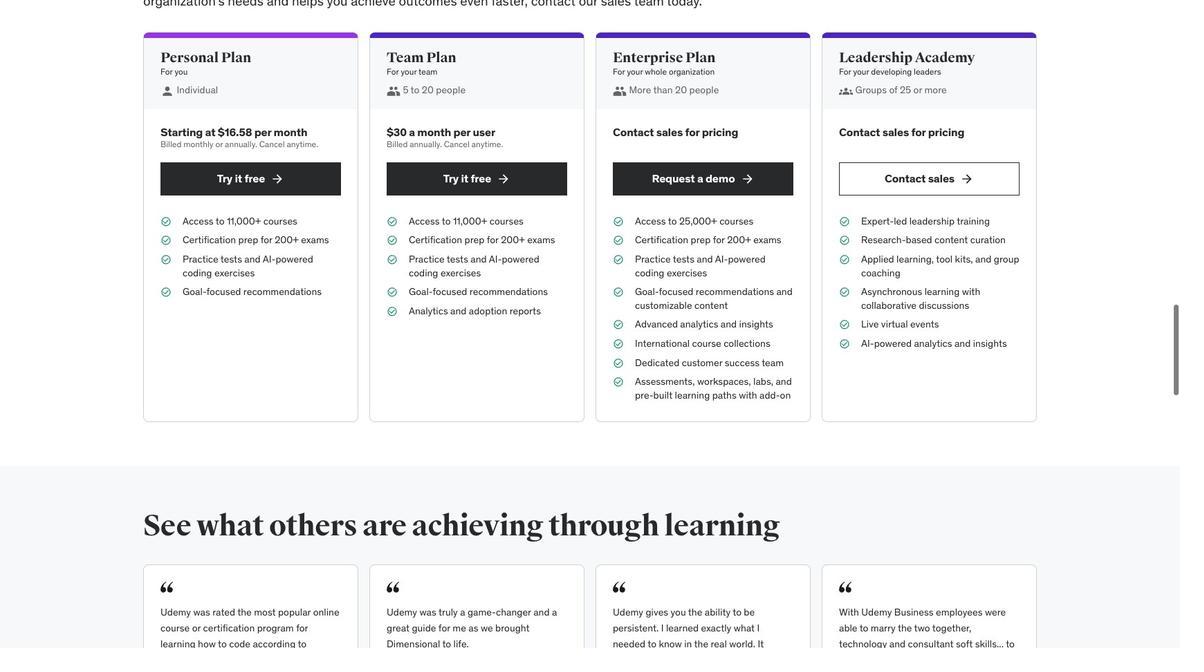 Task type: describe. For each thing, give the bounding box(es) containing it.
0 vertical spatial content
[[935, 234, 968, 247]]

expert-led leadership training
[[861, 215, 990, 227]]

to inside the udemy was truly a game-changer and a great guide for me as we brought dimensional to life.
[[442, 638, 451, 649]]

for for leadership academy
[[839, 67, 851, 77]]

your for enterprise
[[627, 67, 643, 77]]

we
[[481, 623, 493, 635]]

5 to 20 people
[[403, 84, 466, 96]]

you inside personal plan for you
[[175, 67, 188, 77]]

courses for personal plan
[[263, 215, 297, 227]]

customer
[[682, 357, 722, 369]]

recommendations for team plan
[[470, 286, 548, 298]]

a right truly
[[460, 607, 465, 619]]

plan for personal plan
[[221, 49, 251, 66]]

1 horizontal spatial analytics
[[914, 338, 952, 350]]

practice tests and ai-powered coding exercises for enterprise plan
[[635, 253, 766, 279]]

contact for leadership academy
[[839, 125, 880, 139]]

a inside the $30 a month per user billed annually. cancel anytime.
[[409, 125, 415, 139]]

brought
[[495, 623, 530, 635]]

0 vertical spatial what
[[196, 509, 264, 545]]

certification prep for 200+ exams for personal plan
[[183, 234, 329, 247]]

prep for personal plan
[[238, 234, 258, 247]]

people for team plan
[[436, 84, 466, 96]]

with udemy business employees were able to marry the two together, technology and consultant soft skills... 
[[839, 607, 1015, 649]]

business
[[894, 607, 933, 619]]

25
[[900, 84, 911, 96]]

research-
[[861, 234, 906, 247]]

billed for personal
[[160, 139, 181, 149]]

starting
[[160, 125, 203, 139]]

customizable
[[635, 299, 692, 312]]

exactly
[[701, 623, 731, 635]]

to inside with udemy business employees were able to marry the two together, technology and consultant soft skills...
[[860, 623, 868, 635]]

the inside with udemy business employees were able to marry the two together, technology and consultant soft skills...
[[898, 623, 912, 635]]

the inside the udemy was rated the most popular online course or certification program for learning how to code according to
[[237, 607, 252, 619]]

learning,
[[896, 253, 934, 266]]

academy
[[915, 49, 975, 66]]

you inside "udemy gives you the ability to be persistent. i learned exactly what i needed to know in the real world."
[[671, 607, 686, 619]]

was for guide
[[419, 607, 436, 619]]

success
[[725, 357, 759, 369]]

gives
[[646, 607, 668, 619]]

try it free for team plan
[[443, 172, 491, 186]]

of
[[889, 84, 897, 96]]

1 i from the left
[[661, 623, 664, 635]]

paths
[[712, 389, 736, 402]]

applied learning, tool kits, and group coaching
[[861, 253, 1019, 279]]

2 horizontal spatial sales
[[928, 172, 955, 186]]

goal- for personal
[[183, 286, 206, 298]]

recommendations for enterprise plan
[[696, 286, 774, 298]]

leaders
[[914, 67, 941, 77]]

false image for team plan
[[497, 172, 511, 186]]

per for team plan
[[453, 125, 470, 139]]

coding for personal
[[183, 267, 212, 279]]

workspaces,
[[697, 376, 751, 388]]

month inside the $30 a month per user billed annually. cancel anytime.
[[417, 125, 451, 139]]

coding for team
[[409, 267, 438, 279]]

leadership
[[839, 49, 912, 66]]

in
[[684, 638, 692, 649]]

billed for team
[[387, 139, 408, 149]]

anytime. inside starting at $16.58 per month billed monthly or annually. cancel anytime.
[[287, 139, 318, 149]]

group
[[994, 253, 1019, 266]]

focused for team
[[433, 286, 467, 298]]

able
[[839, 623, 857, 635]]

asynchronous
[[861, 286, 922, 298]]

adoption
[[469, 305, 507, 317]]

for for team plan
[[387, 67, 399, 77]]

personal
[[160, 49, 219, 66]]

sales for enterprise
[[656, 125, 683, 139]]

are
[[362, 509, 407, 545]]

based
[[906, 234, 932, 247]]

learning inside asynchronous learning with collaborative discussions
[[925, 286, 960, 298]]

guide
[[412, 623, 436, 635]]

curation
[[970, 234, 1006, 247]]

know
[[659, 638, 682, 649]]

built
[[653, 389, 672, 402]]

certification for team
[[409, 234, 462, 247]]

powered for team plan
[[502, 253, 539, 266]]

free for personal plan
[[244, 172, 265, 186]]

me
[[453, 623, 466, 635]]

it for personal plan
[[235, 172, 242, 186]]

kits,
[[955, 253, 973, 266]]

and inside the applied learning, tool kits, and group coaching
[[975, 253, 991, 266]]

truly
[[438, 607, 458, 619]]

access to 11,000+ courses for personal plan
[[183, 215, 297, 227]]

false image for personal plan
[[271, 172, 284, 186]]

course inside the udemy was rated the most popular online course or certification program for learning how to code according to
[[160, 623, 190, 635]]

coding for enterprise
[[635, 267, 664, 279]]

as
[[468, 623, 478, 635]]

20 for enterprise
[[675, 84, 687, 96]]

real
[[711, 638, 727, 649]]

ai- for team plan
[[489, 253, 502, 266]]

most
[[254, 607, 276, 619]]

more than 20 people
[[629, 84, 719, 96]]

tests for enterprise
[[673, 253, 694, 266]]

1 vertical spatial insights
[[973, 338, 1007, 350]]

tests for team
[[447, 253, 468, 266]]

through
[[549, 509, 659, 545]]

two
[[914, 623, 930, 635]]

advanced
[[635, 318, 678, 331]]

it for team plan
[[461, 172, 468, 186]]

2 horizontal spatial or
[[913, 84, 922, 96]]

what inside "udemy gives you the ability to be persistent. i learned exactly what i needed to know in the real world."
[[734, 623, 755, 635]]

certification prep for 200+ exams for team plan
[[409, 234, 555, 247]]

game-
[[468, 607, 496, 619]]

training
[[957, 215, 990, 227]]

be
[[744, 607, 755, 619]]

1 vertical spatial team
[[762, 357, 784, 369]]

goal- for enterprise
[[635, 286, 659, 298]]

asynchronous learning with collaborative discussions
[[861, 286, 980, 312]]

discussions
[[919, 299, 969, 312]]

achieving
[[412, 509, 543, 545]]

200+ for team plan
[[501, 234, 525, 247]]

international
[[635, 338, 690, 350]]

labs,
[[753, 376, 773, 388]]

consultant
[[908, 638, 954, 649]]

popular
[[278, 607, 311, 619]]

life.
[[453, 638, 469, 649]]

try for team plan
[[443, 172, 459, 186]]

demo
[[705, 172, 735, 186]]

11,000+ for personal plan
[[227, 215, 261, 227]]

groups of 25 or more
[[855, 84, 947, 96]]

individual
[[177, 84, 218, 96]]

soft
[[956, 638, 973, 649]]

persistent.
[[613, 623, 659, 635]]

analytics and adoption reports
[[409, 305, 541, 317]]

more
[[629, 84, 651, 96]]

leadership
[[909, 215, 955, 227]]

changer
[[496, 607, 531, 619]]

try for personal plan
[[217, 172, 232, 186]]

try it free link for personal plan
[[160, 162, 341, 196]]

dimensional
[[387, 638, 440, 649]]

team plan for your team
[[387, 49, 456, 77]]

goal-focused recommendations for personal plan
[[183, 286, 322, 298]]

plan for enterprise plan
[[685, 49, 715, 66]]

udemy for udemy was rated the most popular online course or certification program for learning how to code according to
[[160, 607, 191, 619]]

certification prep for 200+ exams for enterprise plan
[[635, 234, 781, 247]]

a right changer
[[552, 607, 557, 619]]

applied
[[861, 253, 894, 266]]

and inside with udemy business employees were able to marry the two together, technology and consultant soft skills...
[[889, 638, 906, 649]]

were
[[985, 607, 1006, 619]]

together,
[[932, 623, 971, 635]]

udemy for udemy gives you the ability to be persistent. i learned exactly what i needed to know in the real world. 
[[613, 607, 643, 619]]

2 i from the left
[[757, 623, 760, 635]]

goal-focused recommendations for team plan
[[409, 286, 548, 298]]

false image for enterprise plan
[[740, 172, 754, 186]]

on
[[780, 389, 791, 402]]

ai- for personal plan
[[263, 253, 276, 266]]

enterprise plan for your whole organization
[[613, 49, 715, 77]]

live virtual events
[[861, 318, 939, 331]]

expert-
[[861, 215, 894, 227]]



Task type: locate. For each thing, give the bounding box(es) containing it.
1 billed from the left
[[160, 139, 181, 149]]

billed inside the $30 a month per user billed annually. cancel anytime.
[[387, 139, 408, 149]]

for down team
[[387, 67, 399, 77]]

people for enterprise plan
[[689, 84, 719, 96]]

contact sales for pricing down the more than 20 people
[[613, 125, 738, 139]]

marry
[[871, 623, 896, 635]]

0 horizontal spatial it
[[235, 172, 242, 186]]

1 horizontal spatial team
[[762, 357, 784, 369]]

2 horizontal spatial recommendations
[[696, 286, 774, 298]]

contact down more
[[613, 125, 654, 139]]

2 focused from the left
[[433, 286, 467, 298]]

ai-
[[263, 253, 276, 266], [489, 253, 502, 266], [715, 253, 728, 266], [861, 338, 874, 350]]

$30
[[387, 125, 407, 139]]

for down personal
[[160, 67, 173, 77]]

goal- for team
[[409, 286, 433, 298]]

practice tests and ai-powered coding exercises for personal plan
[[183, 253, 313, 279]]

certification for enterprise
[[635, 234, 688, 247]]

1 plan from the left
[[221, 49, 251, 66]]

or down $16.58
[[215, 139, 223, 149]]

user
[[473, 125, 495, 139]]

what right see
[[196, 509, 264, 545]]

exams for team plan
[[527, 234, 555, 247]]

2 horizontal spatial your
[[853, 67, 869, 77]]

udemy for udemy was truly a game-changer and a great guide for me as we brought dimensional to life.
[[387, 607, 417, 619]]

1 200+ from the left
[[275, 234, 299, 247]]

and inside the udemy was truly a game-changer and a great guide for me as we brought dimensional to life.
[[533, 607, 550, 619]]

1 month from the left
[[274, 125, 307, 139]]

3 exercises from the left
[[667, 267, 707, 279]]

exercises for team plan
[[441, 267, 481, 279]]

access to 25,000+ courses
[[635, 215, 753, 227]]

for inside leadership academy for your developing leaders
[[839, 67, 851, 77]]

plan
[[221, 49, 251, 66], [426, 49, 456, 66], [685, 49, 715, 66]]

1 horizontal spatial was
[[419, 607, 436, 619]]

contact
[[613, 125, 654, 139], [839, 125, 880, 139], [885, 172, 926, 186]]

powered for enterprise plan
[[728, 253, 766, 266]]

1 anytime. from the left
[[287, 139, 318, 149]]

recommendations inside goal-focused recommendations and customizable content
[[696, 286, 774, 298]]

certification
[[183, 234, 236, 247], [409, 234, 462, 247], [635, 234, 688, 247]]

2 goal-focused recommendations from the left
[[409, 286, 548, 298]]

0 horizontal spatial your
[[401, 67, 417, 77]]

2 horizontal spatial plan
[[685, 49, 715, 66]]

2 horizontal spatial coding
[[635, 267, 664, 279]]

2 your from the left
[[627, 67, 643, 77]]

tests for personal
[[221, 253, 242, 266]]

courses for enterprise plan
[[719, 215, 753, 227]]

3 practice tests and ai-powered coding exercises from the left
[[635, 253, 766, 279]]

0 horizontal spatial try it free
[[217, 172, 265, 186]]

your up more
[[627, 67, 643, 77]]

content inside goal-focused recommendations and customizable content
[[694, 299, 728, 312]]

see what others are achieving through learning element
[[143, 509, 1037, 649]]

free down starting at $16.58 per month billed monthly or annually. cancel anytime.
[[244, 172, 265, 186]]

1 horizontal spatial access
[[409, 215, 440, 227]]

false image inside the "contact sales" link
[[960, 172, 974, 186]]

1 11,000+ from the left
[[227, 215, 261, 227]]

1 horizontal spatial goal-
[[409, 286, 433, 298]]

or right 25
[[913, 84, 922, 96]]

1 horizontal spatial courses
[[490, 215, 524, 227]]

2 horizontal spatial exams
[[753, 234, 781, 247]]

1 horizontal spatial course
[[692, 338, 721, 350]]

per inside starting at $16.58 per month billed monthly or annually. cancel anytime.
[[254, 125, 271, 139]]

sales down the more than 20 people
[[656, 125, 683, 139]]

collections
[[724, 338, 770, 350]]

ai- for enterprise plan
[[715, 253, 728, 266]]

month
[[274, 125, 307, 139], [417, 125, 451, 139]]

0 horizontal spatial free
[[244, 172, 265, 186]]

1 horizontal spatial focused
[[433, 286, 467, 298]]

month inside starting at $16.58 per month billed monthly or annually. cancel anytime.
[[274, 125, 307, 139]]

0 horizontal spatial tests
[[221, 253, 242, 266]]

was inside the udemy was rated the most popular online course or certification program for learning how to code according to
[[193, 607, 210, 619]]

contact sales link
[[839, 162, 1020, 196]]

access to 11,000+ courses for team plan
[[409, 215, 524, 227]]

plan for team plan
[[426, 49, 456, 66]]

analytics
[[409, 305, 448, 317]]

0 horizontal spatial certification
[[183, 234, 236, 247]]

billed down $30
[[387, 139, 408, 149]]

0 horizontal spatial 11,000+
[[227, 215, 261, 227]]

4 for from the left
[[839, 67, 851, 77]]

for for personal plan
[[160, 67, 173, 77]]

or inside the udemy was rated the most popular online course or certification program for learning how to code according to
[[192, 623, 201, 635]]

20
[[422, 84, 434, 96], [675, 84, 687, 96]]

3 practice from the left
[[635, 253, 671, 266]]

1 contact sales for pricing from the left
[[613, 125, 738, 139]]

access for team
[[409, 215, 440, 227]]

0 horizontal spatial month
[[274, 125, 307, 139]]

3 coding from the left
[[635, 267, 664, 279]]

2 cancel from the left
[[444, 139, 469, 149]]

annually. down $16.58
[[225, 139, 257, 149]]

1 exams from the left
[[301, 234, 329, 247]]

0 horizontal spatial try
[[217, 172, 232, 186]]

annually. inside starting at $16.58 per month billed monthly or annually. cancel anytime.
[[225, 139, 257, 149]]

1 vertical spatial what
[[734, 623, 755, 635]]

dedicated
[[635, 357, 679, 369]]

20 right 5
[[422, 84, 434, 96]]

1 exercises from the left
[[214, 267, 255, 279]]

udemy up the great
[[387, 607, 417, 619]]

udemy inside the udemy was rated the most popular online course or certification program for learning how to code according to
[[160, 607, 191, 619]]

1 horizontal spatial try it free link
[[387, 162, 567, 196]]

contact up led
[[885, 172, 926, 186]]

0 horizontal spatial prep
[[238, 234, 258, 247]]

1 horizontal spatial i
[[757, 623, 760, 635]]

analytics down events
[[914, 338, 952, 350]]

people down organization
[[689, 84, 719, 96]]

2 coding from the left
[[409, 267, 438, 279]]

the left two
[[898, 623, 912, 635]]

per for personal plan
[[254, 125, 271, 139]]

udemy up persistent.
[[613, 607, 643, 619]]

2 it from the left
[[461, 172, 468, 186]]

try it free
[[217, 172, 265, 186], [443, 172, 491, 186]]

sales up leadership
[[928, 172, 955, 186]]

contact sales for pricing for enterprise
[[613, 125, 738, 139]]

2 per from the left
[[453, 125, 470, 139]]

2 practice tests and ai-powered coding exercises from the left
[[409, 253, 539, 279]]

and inside assessments, workspaces, labs, and pre-built learning paths with add-on
[[776, 376, 792, 388]]

20 right than
[[675, 84, 687, 96]]

3 prep from the left
[[691, 234, 711, 247]]

udemy up marry
[[861, 607, 892, 619]]

prep
[[238, 234, 258, 247], [464, 234, 484, 247], [691, 234, 711, 247]]

a left demo
[[697, 172, 703, 186]]

prep for enterprise plan
[[691, 234, 711, 247]]

employees
[[936, 607, 983, 619]]

or
[[913, 84, 922, 96], [215, 139, 223, 149], [192, 623, 201, 635]]

0 vertical spatial or
[[913, 84, 922, 96]]

3 exams from the left
[[753, 234, 781, 247]]

2 try it free from the left
[[443, 172, 491, 186]]

1 tests from the left
[[221, 253, 242, 266]]

your inside enterprise plan for your whole organization
[[627, 67, 643, 77]]

coaching
[[861, 267, 900, 279]]

per left the user
[[453, 125, 470, 139]]

1 certification from the left
[[183, 234, 236, 247]]

2 free from the left
[[471, 172, 491, 186]]

3 tests from the left
[[673, 253, 694, 266]]

0 horizontal spatial 20
[[422, 84, 434, 96]]

i right exactly
[[757, 623, 760, 635]]

1 vertical spatial analytics
[[914, 338, 952, 350]]

false image for personal plan
[[160, 84, 174, 98]]

your down team
[[401, 67, 417, 77]]

2 people from the left
[[689, 84, 719, 96]]

udemy inside the udemy was truly a game-changer and a great guide for me as we brought dimensional to life.
[[387, 607, 417, 619]]

0 horizontal spatial team
[[419, 67, 437, 77]]

plan inside team plan for your team
[[426, 49, 456, 66]]

or up how
[[192, 623, 201, 635]]

1 horizontal spatial what
[[734, 623, 755, 635]]

for inside the udemy was rated the most popular online course or certification program for learning how to code according to
[[296, 623, 308, 635]]

0 horizontal spatial contact
[[613, 125, 654, 139]]

0 horizontal spatial false image
[[160, 84, 174, 98]]

learning inside the udemy was rated the most popular online course or certification program for learning how to code according to
[[160, 638, 196, 649]]

with down labs,
[[739, 389, 757, 402]]

0 horizontal spatial sales
[[656, 125, 683, 139]]

coding
[[183, 267, 212, 279], [409, 267, 438, 279], [635, 267, 664, 279]]

plan inside enterprise plan for your whole organization
[[685, 49, 715, 66]]

analytics
[[680, 318, 718, 331], [914, 338, 952, 350]]

2 for from the left
[[387, 67, 399, 77]]

for inside enterprise plan for your whole organization
[[613, 67, 625, 77]]

great
[[387, 623, 409, 635]]

1 horizontal spatial access to 11,000+ courses
[[409, 215, 524, 227]]

1 horizontal spatial certification
[[409, 234, 462, 247]]

1 try it free link from the left
[[160, 162, 341, 196]]

i
[[661, 623, 664, 635], [757, 623, 760, 635]]

2 horizontal spatial tests
[[673, 253, 694, 266]]

free for team plan
[[471, 172, 491, 186]]

and
[[244, 253, 261, 266], [471, 253, 487, 266], [697, 253, 713, 266], [975, 253, 991, 266], [776, 286, 793, 298], [450, 305, 467, 317], [721, 318, 737, 331], [954, 338, 971, 350], [776, 376, 792, 388], [533, 607, 550, 619], [889, 638, 906, 649]]

for
[[685, 125, 700, 139], [911, 125, 926, 139], [261, 234, 272, 247], [487, 234, 499, 247], [713, 234, 725, 247], [296, 623, 308, 635], [438, 623, 450, 635]]

2 month from the left
[[417, 125, 451, 139]]

per inside the $30 a month per user billed annually. cancel anytime.
[[453, 125, 470, 139]]

3 recommendations from the left
[[696, 286, 774, 298]]

3 your from the left
[[853, 67, 869, 77]]

2 try it free link from the left
[[387, 162, 567, 196]]

cancel inside starting at $16.58 per month billed monthly or annually. cancel anytime.
[[259, 139, 285, 149]]

certification for personal
[[183, 234, 236, 247]]

exams for enterprise plan
[[753, 234, 781, 247]]

try it free for personal plan
[[217, 172, 265, 186]]

1 recommendations from the left
[[243, 286, 322, 298]]

1 horizontal spatial you
[[671, 607, 686, 619]]

sales down of
[[882, 125, 909, 139]]

leadership academy for your developing leaders
[[839, 49, 975, 77]]

access for enterprise
[[635, 215, 666, 227]]

3 focused from the left
[[659, 286, 693, 298]]

1 horizontal spatial contact sales for pricing
[[839, 125, 964, 139]]

month right $30
[[417, 125, 451, 139]]

starting at $16.58 per month billed monthly or annually. cancel anytime.
[[160, 125, 318, 149]]

focused for personal
[[206, 286, 241, 298]]

2 horizontal spatial practice tests and ai-powered coding exercises
[[635, 253, 766, 279]]

1 pricing from the left
[[702, 125, 738, 139]]

organization
[[669, 67, 715, 77]]

2 practice from the left
[[409, 253, 445, 266]]

udemy gives you the ability to be persistent. i learned exactly what i needed to know in the real world. 
[[613, 607, 782, 649]]

1 horizontal spatial anytime.
[[471, 139, 503, 149]]

200+ for enterprise plan
[[727, 234, 751, 247]]

1 goal- from the left
[[183, 286, 206, 298]]

2 goal- from the left
[[409, 286, 433, 298]]

2 certification from the left
[[409, 234, 462, 247]]

a right $30
[[409, 125, 415, 139]]

3 courses from the left
[[719, 215, 753, 227]]

try it free link down the user
[[387, 162, 567, 196]]

2 false image from the left
[[387, 84, 400, 98]]

anytime. inside the $30 a month per user billed annually. cancel anytime.
[[471, 139, 503, 149]]

goal- inside goal-focused recommendations and customizable content
[[635, 286, 659, 298]]

2 udemy from the left
[[387, 607, 417, 619]]

2 annually. from the left
[[410, 139, 442, 149]]

team inside team plan for your team
[[419, 67, 437, 77]]

recommendations
[[243, 286, 322, 298], [470, 286, 548, 298], [696, 286, 774, 298]]

sales for leadership
[[882, 125, 909, 139]]

udemy inside with udemy business employees were able to marry the two together, technology and consultant soft skills...
[[861, 607, 892, 619]]

1 false image from the left
[[160, 84, 174, 98]]

1 prep from the left
[[238, 234, 258, 247]]

your down leadership on the right of page
[[853, 67, 869, 77]]

1 horizontal spatial pricing
[[928, 125, 964, 139]]

3 goal- from the left
[[635, 286, 659, 298]]

2 11,000+ from the left
[[453, 215, 487, 227]]

0 horizontal spatial access
[[183, 215, 213, 227]]

udemy was rated the most popular online course or certification program for learning how to code according to
[[160, 607, 339, 649]]

1 horizontal spatial practice
[[409, 253, 445, 266]]

you up "learned"
[[671, 607, 686, 619]]

according
[[253, 638, 296, 649]]

1 horizontal spatial plan
[[426, 49, 456, 66]]

udemy was truly a game-changer and a great guide for me as we brought dimensional to life.
[[387, 607, 557, 649]]

0 horizontal spatial access to 11,000+ courses
[[183, 215, 297, 227]]

team up labs,
[[762, 357, 784, 369]]

your
[[401, 67, 417, 77], [627, 67, 643, 77], [853, 67, 869, 77]]

with up discussions at the top of page
[[962, 286, 980, 298]]

1 horizontal spatial content
[[935, 234, 968, 247]]

0 horizontal spatial courses
[[263, 215, 297, 227]]

try it free down the $30 a month per user billed annually. cancel anytime.
[[443, 172, 491, 186]]

1 it from the left
[[235, 172, 242, 186]]

to
[[411, 84, 419, 96], [216, 215, 224, 227], [442, 215, 451, 227], [668, 215, 677, 227], [733, 607, 741, 619], [860, 623, 868, 635], [218, 638, 227, 649], [298, 638, 307, 649], [442, 638, 451, 649], [648, 638, 656, 649]]

try down starting at $16.58 per month billed monthly or annually. cancel anytime.
[[217, 172, 232, 186]]

0 horizontal spatial insights
[[739, 318, 773, 331]]

course left the certification
[[160, 623, 190, 635]]

practice for enterprise
[[635, 253, 671, 266]]

for inside personal plan for you
[[160, 67, 173, 77]]

prep for team plan
[[464, 234, 484, 247]]

sales
[[656, 125, 683, 139], [882, 125, 909, 139], [928, 172, 955, 186]]

2 horizontal spatial contact
[[885, 172, 926, 186]]

content up the advanced analytics and insights
[[694, 299, 728, 312]]

2 courses from the left
[[490, 215, 524, 227]]

0 horizontal spatial pricing
[[702, 125, 738, 139]]

1 access from the left
[[183, 215, 213, 227]]

0 vertical spatial you
[[175, 67, 188, 77]]

1 try it free from the left
[[217, 172, 265, 186]]

what up world.
[[734, 623, 755, 635]]

the up "learned"
[[688, 607, 702, 619]]

3 certification prep for 200+ exams from the left
[[635, 234, 781, 247]]

what
[[196, 509, 264, 545], [734, 623, 755, 635]]

20 for team
[[422, 84, 434, 96]]

exams for personal plan
[[301, 234, 329, 247]]

focused
[[206, 286, 241, 298], [433, 286, 467, 298], [659, 286, 693, 298]]

you down personal
[[175, 67, 188, 77]]

udemy inside "udemy gives you the ability to be persistent. i learned exactly what i needed to know in the real world."
[[613, 607, 643, 619]]

2 horizontal spatial exercises
[[667, 267, 707, 279]]

2 vertical spatial or
[[192, 623, 201, 635]]

2 horizontal spatial access
[[635, 215, 666, 227]]

1 horizontal spatial 20
[[675, 84, 687, 96]]

your for team
[[401, 67, 417, 77]]

1 practice tests and ai-powered coding exercises from the left
[[183, 253, 313, 279]]

4 udemy from the left
[[861, 607, 892, 619]]

0 vertical spatial with
[[962, 286, 980, 298]]

the right the in on the bottom right
[[694, 638, 708, 649]]

ability
[[705, 607, 731, 619]]

false image
[[160, 84, 174, 98], [387, 84, 400, 98]]

2 200+ from the left
[[501, 234, 525, 247]]

3 for from the left
[[613, 67, 625, 77]]

0 horizontal spatial what
[[196, 509, 264, 545]]

pre-
[[635, 389, 653, 402]]

2 access to 11,000+ courses from the left
[[409, 215, 524, 227]]

practice tests and ai-powered coding exercises for team plan
[[409, 253, 539, 279]]

1 horizontal spatial goal-focused recommendations
[[409, 286, 548, 298]]

0 horizontal spatial certification prep for 200+ exams
[[183, 234, 329, 247]]

your inside team plan for your team
[[401, 67, 417, 77]]

2 was from the left
[[419, 607, 436, 619]]

try it free link for team plan
[[387, 162, 567, 196]]

exercises for enterprise plan
[[667, 267, 707, 279]]

learning
[[925, 286, 960, 298], [675, 389, 710, 402], [664, 509, 780, 545], [160, 638, 196, 649]]

certification prep for 200+ exams
[[183, 234, 329, 247], [409, 234, 555, 247], [635, 234, 781, 247]]

0 horizontal spatial per
[[254, 125, 271, 139]]

2 certification prep for 200+ exams from the left
[[409, 234, 555, 247]]

tests
[[221, 253, 242, 266], [447, 253, 468, 266], [673, 253, 694, 266]]

false image left individual
[[160, 84, 174, 98]]

more
[[924, 84, 947, 96]]

your inside leadership academy for your developing leaders
[[853, 67, 869, 77]]

0 horizontal spatial analytics
[[680, 318, 718, 331]]

your for leadership
[[853, 67, 869, 77]]

exams
[[301, 234, 329, 247], [527, 234, 555, 247], [753, 234, 781, 247]]

3 plan from the left
[[685, 49, 715, 66]]

1 per from the left
[[254, 125, 271, 139]]

team up the 5 to 20 people
[[419, 67, 437, 77]]

contact sales
[[885, 172, 955, 186]]

2 pricing from the left
[[928, 125, 964, 139]]

1 horizontal spatial your
[[627, 67, 643, 77]]

certification
[[203, 623, 255, 635]]

2 billed from the left
[[387, 139, 408, 149]]

false image inside request a demo link
[[740, 172, 754, 186]]

2 prep from the left
[[464, 234, 484, 247]]

1 horizontal spatial or
[[215, 139, 223, 149]]

how
[[198, 638, 216, 649]]

1 focused from the left
[[206, 286, 241, 298]]

0 horizontal spatial with
[[739, 389, 757, 402]]

content up the tool
[[935, 234, 968, 247]]

1 horizontal spatial tests
[[447, 253, 468, 266]]

0 vertical spatial course
[[692, 338, 721, 350]]

2 tests from the left
[[447, 253, 468, 266]]

false image for team plan
[[387, 84, 400, 98]]

1 horizontal spatial contact
[[839, 125, 880, 139]]

try down the $30 a month per user billed annually. cancel anytime.
[[443, 172, 459, 186]]

2 access from the left
[[409, 215, 440, 227]]

it down starting at $16.58 per month billed monthly or annually. cancel anytime.
[[235, 172, 242, 186]]

1 horizontal spatial month
[[417, 125, 451, 139]]

was up guide
[[419, 607, 436, 619]]

1 horizontal spatial practice tests and ai-powered coding exercises
[[409, 253, 539, 279]]

2 recommendations from the left
[[470, 286, 548, 298]]

plan up the 5 to 20 people
[[426, 49, 456, 66]]

pricing for leadership academy
[[928, 125, 964, 139]]

1 horizontal spatial 200+
[[501, 234, 525, 247]]

annually. inside the $30 a month per user billed annually. cancel anytime.
[[410, 139, 442, 149]]

focused for enterprise
[[659, 286, 693, 298]]

billed inside starting at $16.58 per month billed monthly or annually. cancel anytime.
[[160, 139, 181, 149]]

program
[[257, 623, 294, 635]]

pricing up demo
[[702, 125, 738, 139]]

for down enterprise
[[613, 67, 625, 77]]

1 was from the left
[[193, 607, 210, 619]]

courses for team plan
[[490, 215, 524, 227]]

practice for team
[[409, 253, 445, 266]]

people down team plan for your team
[[436, 84, 466, 96]]

contact sales for pricing
[[613, 125, 738, 139], [839, 125, 964, 139]]

was left rated
[[193, 607, 210, 619]]

with
[[962, 286, 980, 298], [739, 389, 757, 402]]

0 horizontal spatial plan
[[221, 49, 251, 66]]

1 access to 11,000+ courses from the left
[[183, 215, 297, 227]]

for for enterprise plan
[[613, 67, 625, 77]]

or inside starting at $16.58 per month billed monthly or annually. cancel anytime.
[[215, 139, 223, 149]]

assessments, workspaces, labs, and pre-built learning paths with add-on
[[635, 376, 792, 402]]

reports
[[510, 305, 541, 317]]

recommendations for personal plan
[[243, 286, 322, 298]]

technology
[[839, 638, 887, 649]]

for inside the udemy was truly a game-changer and a great guide for me as we brought dimensional to life.
[[438, 623, 450, 635]]

1 vertical spatial course
[[160, 623, 190, 635]]

with inside asynchronous learning with collaborative discussions
[[962, 286, 980, 298]]

learning inside assessments, workspaces, labs, and pre-built learning paths with add-on
[[675, 389, 710, 402]]

$16.58
[[218, 125, 252, 139]]

plan up organization
[[685, 49, 715, 66]]

with
[[839, 607, 859, 619]]

request
[[652, 172, 695, 186]]

was for certification
[[193, 607, 210, 619]]

month right $16.58
[[274, 125, 307, 139]]

0 horizontal spatial people
[[436, 84, 466, 96]]

pricing down more
[[928, 125, 964, 139]]

i down gives in the bottom right of the page
[[661, 623, 664, 635]]

0 horizontal spatial annually.
[[225, 139, 257, 149]]

2 plan from the left
[[426, 49, 456, 66]]

annually. down the 5 to 20 people
[[410, 139, 442, 149]]

0 vertical spatial insights
[[739, 318, 773, 331]]

2 horizontal spatial 200+
[[727, 234, 751, 247]]

analytics up international course collections
[[680, 318, 718, 331]]

1 your from the left
[[401, 67, 417, 77]]

2 horizontal spatial prep
[[691, 234, 711, 247]]

2 anytime. from the left
[[471, 139, 503, 149]]

2 contact sales for pricing from the left
[[839, 125, 964, 139]]

1 goal-focused recommendations from the left
[[183, 286, 322, 298]]

course down the advanced analytics and insights
[[692, 338, 721, 350]]

0 horizontal spatial practice
[[183, 253, 218, 266]]

1 certification prep for 200+ exams from the left
[[183, 234, 329, 247]]

powered
[[276, 253, 313, 266], [502, 253, 539, 266], [728, 253, 766, 266], [874, 338, 912, 350]]

false image
[[613, 84, 627, 98], [839, 84, 853, 98], [271, 172, 284, 186], [497, 172, 511, 186], [740, 172, 754, 186], [960, 172, 974, 186]]

1 20 from the left
[[422, 84, 434, 96]]

$30 a month per user billed annually. cancel anytime.
[[387, 125, 503, 149]]

3 access from the left
[[635, 215, 666, 227]]

0 horizontal spatial anytime.
[[287, 139, 318, 149]]

try it free link down starting at $16.58 per month billed monthly or annually. cancel anytime.
[[160, 162, 341, 196]]

false image left 5
[[387, 84, 400, 98]]

practice for personal
[[183, 253, 218, 266]]

whole
[[645, 67, 667, 77]]

1 coding from the left
[[183, 267, 212, 279]]

1 horizontal spatial annually.
[[410, 139, 442, 149]]

3 udemy from the left
[[613, 607, 643, 619]]

research-based content curation
[[861, 234, 1006, 247]]

billed down starting
[[160, 139, 181, 149]]

0 horizontal spatial exams
[[301, 234, 329, 247]]

developing
[[871, 67, 912, 77]]

contact sales for pricing for leadership
[[839, 125, 964, 139]]

1 horizontal spatial it
[[461, 172, 468, 186]]

1 free from the left
[[244, 172, 265, 186]]

contact down groups
[[839, 125, 880, 139]]

2 horizontal spatial goal-
[[635, 286, 659, 298]]

11,000+
[[227, 215, 261, 227], [453, 215, 487, 227]]

1 horizontal spatial exercises
[[441, 267, 481, 279]]

1 try from the left
[[217, 172, 232, 186]]

0 horizontal spatial or
[[192, 623, 201, 635]]

skills...
[[975, 638, 1004, 649]]

0 horizontal spatial cancel
[[259, 139, 285, 149]]

for down leadership on the right of page
[[839, 67, 851, 77]]

rated
[[212, 607, 235, 619]]

it down the $30 a month per user billed annually. cancel anytime.
[[461, 172, 468, 186]]

1 courses from the left
[[263, 215, 297, 227]]

3 certification from the left
[[635, 234, 688, 247]]

try it free down starting at $16.58 per month billed monthly or annually. cancel anytime.
[[217, 172, 265, 186]]

goal-focused recommendations
[[183, 286, 322, 298], [409, 286, 548, 298]]

live
[[861, 318, 879, 331]]

plan inside personal plan for you
[[221, 49, 251, 66]]

access for personal
[[183, 215, 213, 227]]

xsmall image
[[160, 215, 172, 229], [613, 215, 624, 229], [160, 234, 172, 248], [387, 234, 398, 248], [839, 253, 850, 267], [160, 286, 172, 299], [387, 286, 398, 299], [839, 286, 850, 299], [613, 338, 624, 351], [613, 357, 624, 370], [613, 376, 624, 389]]

see what others are achieving through learning
[[143, 509, 780, 545]]

3 200+ from the left
[[727, 234, 751, 247]]

focused inside goal-focused recommendations and customizable content
[[659, 286, 693, 298]]

exercises for personal plan
[[214, 267, 255, 279]]

contact sales for pricing down "groups of 25 or more"
[[839, 125, 964, 139]]

1 udemy from the left
[[160, 607, 191, 619]]

powered for personal plan
[[276, 253, 313, 266]]

per right $16.58
[[254, 125, 271, 139]]

goal-focused recommendations and customizable content
[[635, 286, 793, 312]]

1 horizontal spatial recommendations
[[470, 286, 548, 298]]

cancel inside the $30 a month per user billed annually. cancel anytime.
[[444, 139, 469, 149]]

a inside request a demo link
[[697, 172, 703, 186]]

1 people from the left
[[436, 84, 466, 96]]

needed
[[613, 638, 645, 649]]

events
[[910, 318, 939, 331]]

for inside team plan for your team
[[387, 67, 399, 77]]

groups
[[855, 84, 887, 96]]

pricing for enterprise plan
[[702, 125, 738, 139]]

2 exams from the left
[[527, 234, 555, 247]]

false image for leadership academy
[[960, 172, 974, 186]]

2 20 from the left
[[675, 84, 687, 96]]

11,000+ for team plan
[[453, 215, 487, 227]]

and inside goal-focused recommendations and customizable content
[[776, 286, 793, 298]]

200+ for personal plan
[[275, 234, 299, 247]]

with inside assessments, workspaces, labs, and pre-built learning paths with add-on
[[739, 389, 757, 402]]

1 practice from the left
[[183, 253, 218, 266]]

0 horizontal spatial recommendations
[[243, 286, 322, 298]]

free down the user
[[471, 172, 491, 186]]

plan right personal
[[221, 49, 251, 66]]

1 vertical spatial you
[[671, 607, 686, 619]]

0 vertical spatial team
[[419, 67, 437, 77]]

collaborative
[[861, 299, 917, 312]]

advanced analytics and insights
[[635, 318, 773, 331]]

contact for enterprise plan
[[613, 125, 654, 139]]

1 annually. from the left
[[225, 139, 257, 149]]

the left most
[[237, 607, 252, 619]]

udemy left rated
[[160, 607, 191, 619]]

0 horizontal spatial goal-focused recommendations
[[183, 286, 322, 298]]

xsmall image
[[387, 215, 398, 229], [839, 215, 850, 229], [613, 234, 624, 248], [839, 234, 850, 248], [160, 253, 172, 267], [387, 253, 398, 267], [613, 253, 624, 267], [613, 286, 624, 299], [387, 305, 398, 318], [613, 318, 624, 332], [839, 318, 850, 332], [839, 338, 850, 351]]

1 horizontal spatial billed
[[387, 139, 408, 149]]

was inside the udemy was truly a game-changer and a great guide for me as we brought dimensional to life.
[[419, 607, 436, 619]]

1 horizontal spatial try
[[443, 172, 459, 186]]

0 horizontal spatial you
[[175, 67, 188, 77]]

1 cancel from the left
[[259, 139, 285, 149]]

1 vertical spatial content
[[694, 299, 728, 312]]

1 for from the left
[[160, 67, 173, 77]]

2 exercises from the left
[[441, 267, 481, 279]]



Task type: vqa. For each thing, say whether or not it's contained in the screenshot.
Practice to the right
yes



